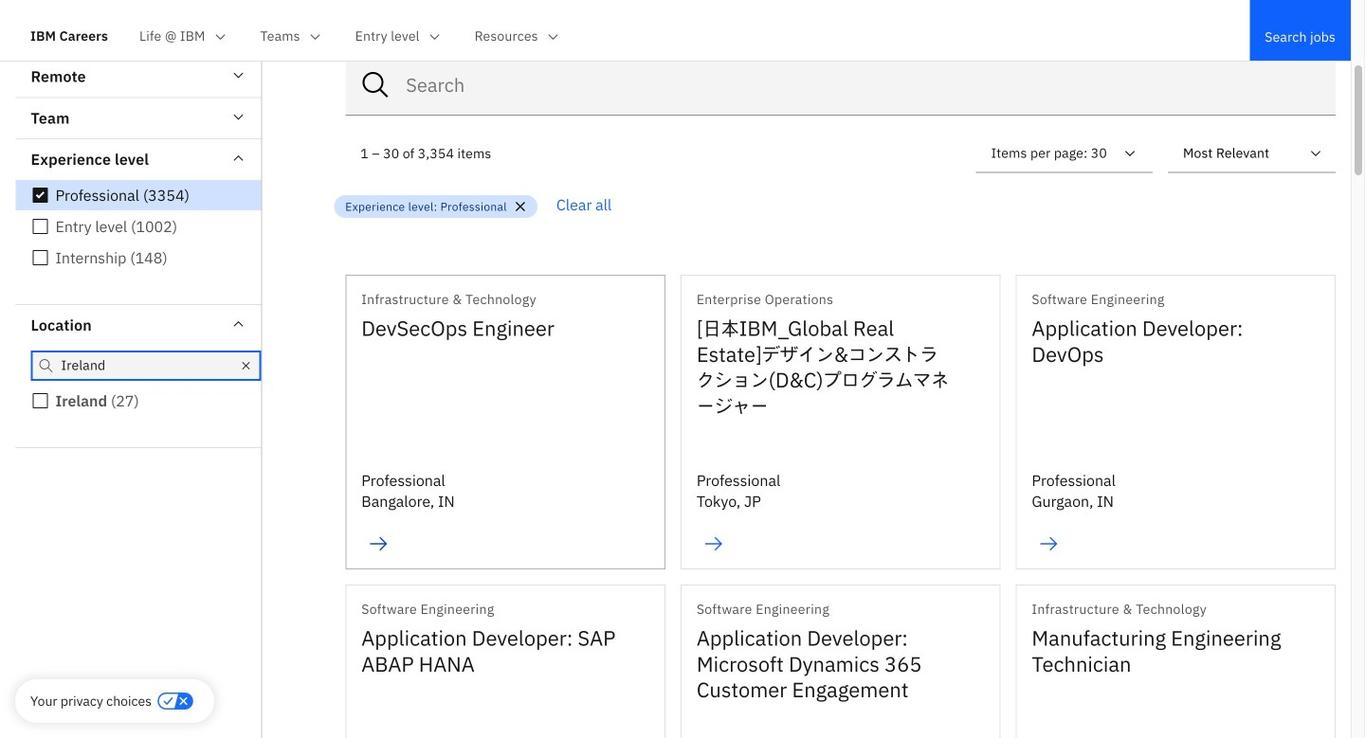 Task type: vqa. For each thing, say whether or not it's contained in the screenshot.
YOUR PRIVACY CHOICES element
yes



Task type: describe. For each thing, give the bounding box(es) containing it.
your privacy choices element
[[30, 691, 152, 712]]



